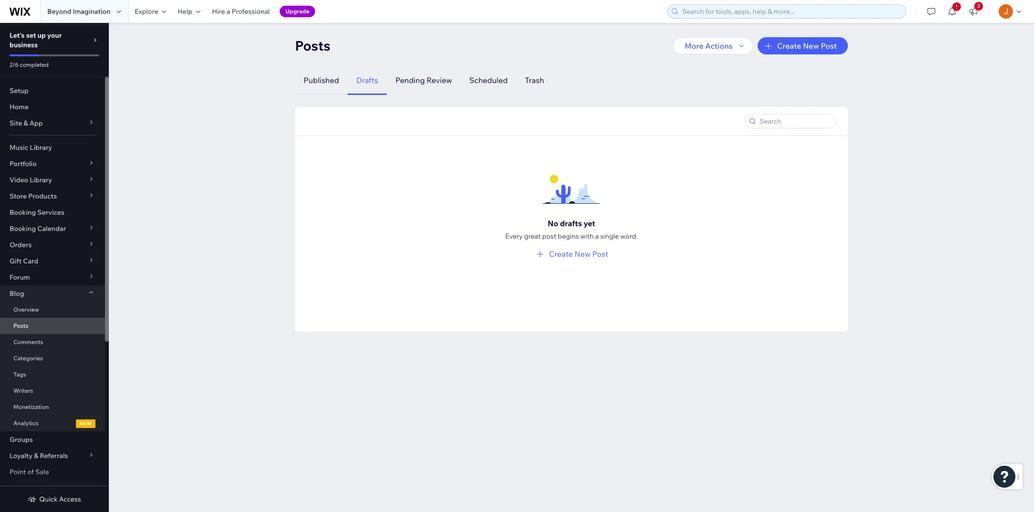 Task type: vqa. For each thing, say whether or not it's contained in the screenshot.
Add to Site in the left of the page
no



Task type: describe. For each thing, give the bounding box(es) containing it.
booking calendar button
[[0, 221, 105, 237]]

0 vertical spatial create new post button
[[758, 37, 848, 54]]

every
[[505, 232, 523, 241]]

loyalty & referrals button
[[0, 448, 105, 464]]

video library button
[[0, 172, 105, 188]]

more actions
[[685, 41, 733, 51]]

orders button
[[0, 237, 105, 253]]

2
[[978, 3, 980, 9]]

comments link
[[0, 334, 105, 351]]

sidebar element
[[0, 23, 109, 512]]

pending review button
[[387, 66, 461, 95]]

no
[[548, 219, 558, 228]]

booking for booking services
[[10, 208, 36, 217]]

published button
[[295, 66, 348, 95]]

tags
[[13, 371, 26, 378]]

analytics
[[13, 420, 38, 427]]

setup link
[[0, 83, 105, 99]]

store products
[[10, 192, 57, 201]]

professional
[[232, 7, 270, 16]]

up
[[37, 31, 46, 40]]

2 button
[[963, 0, 984, 23]]

& for site
[[24, 119, 28, 128]]

great
[[524, 232, 541, 241]]

quick access button
[[28, 495, 81, 504]]

upgrade button
[[280, 6, 315, 17]]

hire
[[212, 7, 225, 16]]

help
[[178, 7, 193, 16]]

site & app button
[[0, 115, 105, 131]]

more
[[685, 41, 704, 51]]

drafts
[[356, 75, 378, 85]]

a inside no drafts yet every great post begins with a single word.
[[595, 232, 599, 241]]

of
[[27, 468, 34, 477]]

categories
[[13, 355, 43, 362]]

orders
[[10, 241, 32, 249]]

post for "create new post" button to the top
[[821, 41, 837, 51]]

create for bottommost "create new post" button
[[549, 249, 573, 259]]

site
[[10, 119, 22, 128]]

trash button
[[516, 66, 553, 95]]

groups link
[[0, 432, 105, 448]]

posts inside sidebar element
[[13, 322, 28, 330]]

access
[[59, 495, 81, 504]]

published
[[304, 75, 339, 85]]

posts link
[[0, 318, 105, 334]]

writers
[[13, 387, 33, 394]]

forum button
[[0, 269, 105, 286]]

begins
[[558, 232, 579, 241]]

let's
[[10, 31, 25, 40]]

create new post for bottommost "create new post" button
[[549, 249, 608, 259]]

point of sale
[[10, 468, 49, 477]]

portfolio
[[10, 160, 37, 168]]

2/6
[[10, 61, 19, 68]]

create for "create new post" button to the top
[[777, 41, 801, 51]]

1 vertical spatial create new post button
[[535, 248, 608, 260]]

loyalty & referrals
[[10, 452, 68, 460]]

home link
[[0, 99, 105, 115]]

writers link
[[0, 383, 105, 399]]

trash
[[525, 75, 544, 85]]

booking services
[[10, 208, 64, 217]]

with
[[581, 232, 594, 241]]

setup
[[10, 86, 29, 95]]

comments
[[13, 339, 43, 346]]

explore
[[135, 7, 158, 16]]

word.
[[621, 232, 638, 241]]

completed
[[20, 61, 49, 68]]

Search field
[[757, 115, 833, 128]]

set
[[26, 31, 36, 40]]

help button
[[172, 0, 206, 23]]

new for bottommost "create new post" button
[[575, 249, 591, 259]]



Task type: locate. For each thing, give the bounding box(es) containing it.
1 vertical spatial create new post
[[549, 249, 608, 259]]

tab list containing published
[[295, 66, 837, 95]]

music library link
[[0, 139, 105, 156]]

1 library from the top
[[30, 143, 52, 152]]

create new post down with
[[549, 249, 608, 259]]

library for music library
[[30, 143, 52, 152]]

posts down overview
[[13, 322, 28, 330]]

0 horizontal spatial create new post button
[[535, 248, 608, 260]]

create new post down search for tools, apps, help & more... field
[[777, 41, 837, 51]]

0 horizontal spatial &
[[24, 119, 28, 128]]

1 vertical spatial booking
[[10, 224, 36, 233]]

post for bottommost "create new post" button
[[593, 249, 608, 259]]

0 vertical spatial &
[[24, 119, 28, 128]]

0 horizontal spatial posts
[[13, 322, 28, 330]]

1 horizontal spatial create
[[777, 41, 801, 51]]

products
[[28, 192, 57, 201]]

new for "create new post" button to the top
[[803, 41, 819, 51]]

0 vertical spatial library
[[30, 143, 52, 152]]

hire a professional
[[212, 7, 270, 16]]

create new post for "create new post" button to the top
[[777, 41, 837, 51]]

monetization link
[[0, 399, 105, 415]]

yet
[[584, 219, 595, 228]]

0 horizontal spatial create new post
[[549, 249, 608, 259]]

post
[[821, 41, 837, 51], [593, 249, 608, 259]]

forum
[[10, 273, 30, 282]]

booking for booking calendar
[[10, 224, 36, 233]]

& right site
[[24, 119, 28, 128]]

overview link
[[0, 302, 105, 318]]

blog
[[10, 289, 24, 298]]

referrals
[[40, 452, 68, 460]]

card
[[23, 257, 38, 266]]

create new post button down search for tools, apps, help & more... field
[[758, 37, 848, 54]]

0 vertical spatial a
[[227, 7, 230, 16]]

0 horizontal spatial a
[[227, 7, 230, 16]]

booking services link
[[0, 204, 105, 221]]

0 vertical spatial post
[[821, 41, 837, 51]]

scheduled
[[469, 75, 508, 85]]

drafts
[[560, 219, 582, 228]]

post
[[542, 232, 556, 241]]

1 vertical spatial create
[[549, 249, 573, 259]]

pending review
[[396, 75, 452, 85]]

blog button
[[0, 286, 105, 302]]

scheduled button
[[461, 66, 516, 95]]

library up portfolio dropdown button
[[30, 143, 52, 152]]

1 horizontal spatial posts
[[295, 37, 331, 54]]

no drafts yet every great post begins with a single word.
[[505, 219, 638, 241]]

a
[[227, 7, 230, 16], [595, 232, 599, 241]]

1 horizontal spatial create new post button
[[758, 37, 848, 54]]

services
[[37, 208, 64, 217]]

business
[[10, 41, 38, 49]]

booking down store
[[10, 208, 36, 217]]

categories link
[[0, 351, 105, 367]]

library inside dropdown button
[[30, 176, 52, 184]]

loyalty
[[10, 452, 32, 460]]

app
[[29, 119, 43, 128]]

1 vertical spatial post
[[593, 249, 608, 259]]

actions
[[705, 41, 733, 51]]

tags link
[[0, 367, 105, 383]]

1 horizontal spatial post
[[821, 41, 837, 51]]

sale
[[35, 468, 49, 477]]

0 vertical spatial create
[[777, 41, 801, 51]]

music library
[[10, 143, 52, 152]]

0 vertical spatial new
[[803, 41, 819, 51]]

library
[[30, 143, 52, 152], [30, 176, 52, 184]]

new down search for tools, apps, help & more... field
[[803, 41, 819, 51]]

music
[[10, 143, 28, 152]]

1 horizontal spatial new
[[803, 41, 819, 51]]

point
[[10, 468, 26, 477]]

store
[[10, 192, 27, 201]]

beyond
[[47, 7, 71, 16]]

gift card button
[[0, 253, 105, 269]]

gift card
[[10, 257, 38, 266]]

create new post button
[[758, 37, 848, 54], [535, 248, 608, 260]]

drafts button
[[348, 66, 387, 95]]

upgrade
[[286, 8, 310, 15]]

booking up orders
[[10, 224, 36, 233]]

calendar
[[37, 224, 66, 233]]

quick access
[[39, 495, 81, 504]]

1 vertical spatial a
[[595, 232, 599, 241]]

0 vertical spatial create new post
[[777, 41, 837, 51]]

new
[[79, 421, 92, 427]]

create
[[777, 41, 801, 51], [549, 249, 573, 259]]

tab list
[[295, 66, 837, 95]]

1 horizontal spatial &
[[34, 452, 38, 460]]

pending
[[396, 75, 425, 85]]

your
[[47, 31, 62, 40]]

home
[[10, 103, 29, 111]]

gift
[[10, 257, 22, 266]]

a right hire
[[227, 7, 230, 16]]

library for video library
[[30, 176, 52, 184]]

booking
[[10, 208, 36, 217], [10, 224, 36, 233]]

monetization
[[13, 404, 49, 411]]

overview
[[13, 306, 39, 313]]

0 horizontal spatial post
[[593, 249, 608, 259]]

review
[[427, 75, 452, 85]]

Search for tools, apps, help & more... field
[[680, 5, 903, 18]]

1 horizontal spatial create new post
[[777, 41, 837, 51]]

create new post
[[777, 41, 837, 51], [549, 249, 608, 259]]

booking calendar
[[10, 224, 66, 233]]

1 vertical spatial library
[[30, 176, 52, 184]]

hire a professional link
[[206, 0, 276, 23]]

create new post button down begins on the right of page
[[535, 248, 608, 260]]

create down begins on the right of page
[[549, 249, 573, 259]]

new down with
[[575, 249, 591, 259]]

1 vertical spatial &
[[34, 452, 38, 460]]

2 library from the top
[[30, 176, 52, 184]]

library up products
[[30, 176, 52, 184]]

0 horizontal spatial create
[[549, 249, 573, 259]]

new
[[803, 41, 819, 51], [575, 249, 591, 259]]

quick
[[39, 495, 58, 504]]

single
[[600, 232, 619, 241]]

create down search for tools, apps, help & more... field
[[777, 41, 801, 51]]

2 booking from the top
[[10, 224, 36, 233]]

imagination
[[73, 7, 110, 16]]

video
[[10, 176, 28, 184]]

library inside 'link'
[[30, 143, 52, 152]]

& right loyalty
[[34, 452, 38, 460]]

0 horizontal spatial new
[[575, 249, 591, 259]]

let's set up your business
[[10, 31, 62, 49]]

posts
[[295, 37, 331, 54], [13, 322, 28, 330]]

0 vertical spatial posts
[[295, 37, 331, 54]]

1 booking from the top
[[10, 208, 36, 217]]

1 horizontal spatial a
[[595, 232, 599, 241]]

posts up published
[[295, 37, 331, 54]]

booking inside dropdown button
[[10, 224, 36, 233]]

& for loyalty
[[34, 452, 38, 460]]

store products button
[[0, 188, 105, 204]]

1 vertical spatial posts
[[13, 322, 28, 330]]

point of sale link
[[0, 464, 105, 480]]

1 vertical spatial new
[[575, 249, 591, 259]]

groups
[[10, 436, 33, 444]]

more actions button
[[673, 37, 753, 54]]

0 vertical spatial booking
[[10, 208, 36, 217]]

2/6 completed
[[10, 61, 49, 68]]

a right with
[[595, 232, 599, 241]]



